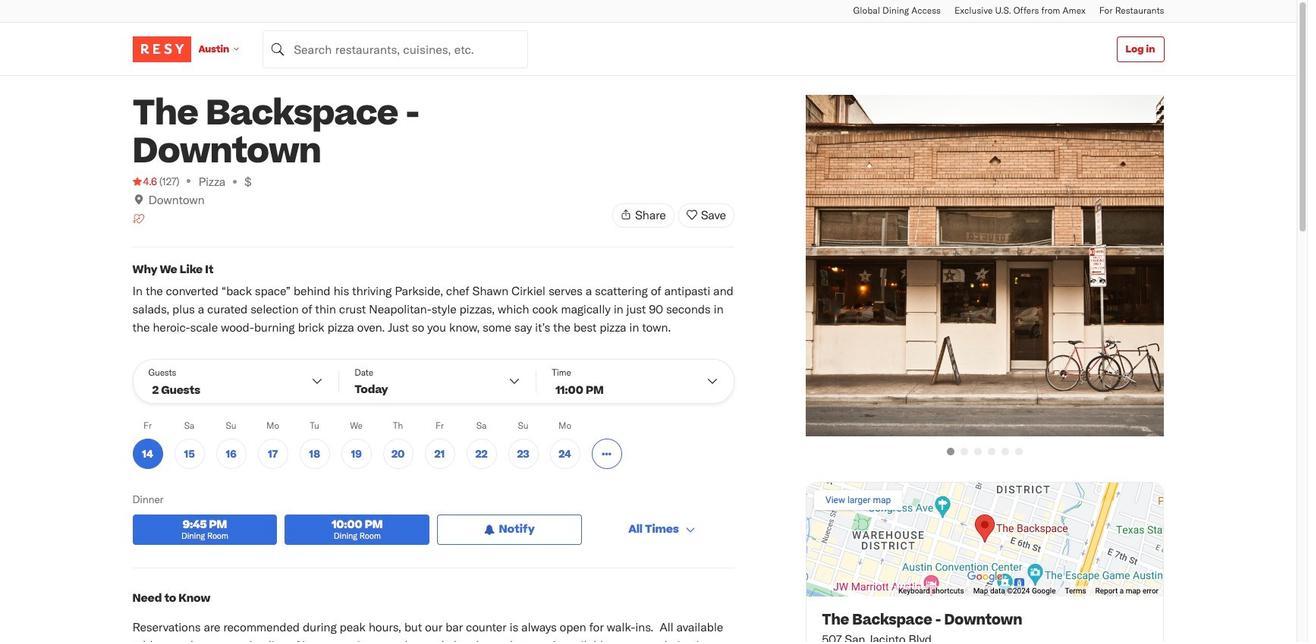 Task type: describe. For each thing, give the bounding box(es) containing it.
Search restaurants, cuisines, etc. text field
[[263, 30, 528, 68]]

4.6 out of 5 stars image
[[132, 174, 157, 189]]



Task type: vqa. For each thing, say whether or not it's contained in the screenshot.
field
yes



Task type: locate. For each thing, give the bounding box(es) containing it.
None field
[[263, 30, 528, 68]]



